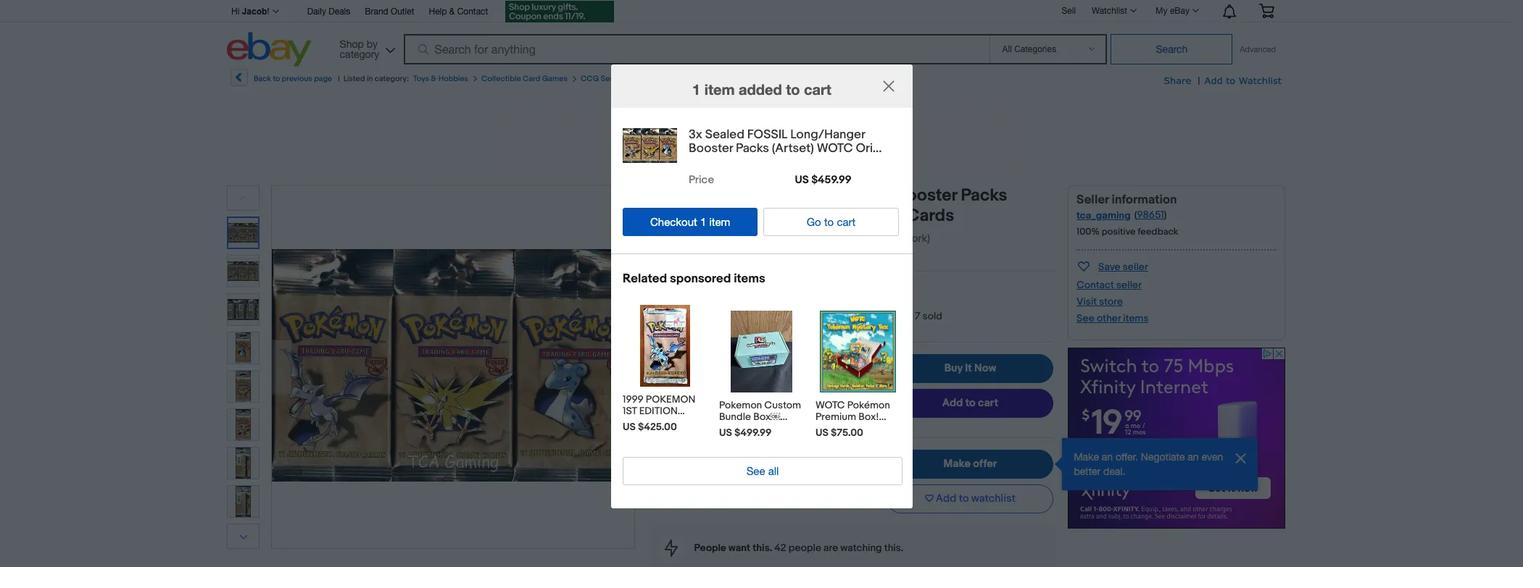 Task type: describe. For each thing, give the bounding box(es) containing it.
)
[[1164, 209, 1167, 221]]

us up no
[[733, 355, 757, 377]]

make for make an offer. negotiate an even better deal.
[[1074, 452, 1099, 463]]

interest
[[749, 385, 787, 399]]

trading
[[651, 429, 695, 441]]

buy
[[945, 362, 963, 376]]

seller for contact
[[1117, 279, 1142, 291]]

quantity:
[[688, 310, 733, 323]]

0 vertical spatial cart
[[804, 81, 831, 98]]

watchlist inside account navigation
[[1092, 6, 1128, 16]]

toys
[[413, 74, 429, 83]]

paypal
[[817, 399, 849, 413]]

picture 6 of 9 image
[[228, 410, 259, 441]]

brand
[[365, 7, 388, 17]]

seller for save
[[1123, 261, 1148, 273]]

2xgraded
[[719, 435, 765, 447]]

1999
[[622, 394, 643, 406]]

people
[[789, 542, 821, 555]]

box!
[[858, 411, 879, 424]]

toys & hobbies link
[[413, 74, 468, 83]]

daily deals
[[307, 7, 350, 17]]

make offer link
[[887, 450, 1054, 479]]

packs inside pokemon custom bundle box￼ vintage + 5 packs 2xgraded slabs, cards & more - wotc
[[774, 423, 801, 435]]

brand outlet link
[[365, 4, 414, 20]]

details
[[856, 447, 888, 459]]

0 horizontal spatial |
[[338, 74, 340, 83]]

in left 6
[[851, 385, 859, 399]]

page
[[314, 74, 332, 83]]

back
[[254, 74, 271, 83]]

buy it now link
[[887, 355, 1054, 384]]

booster for original
[[896, 186, 957, 206]]

watchlist link
[[1084, 2, 1144, 20]]

to for back to previous page
[[273, 74, 280, 83]]

back to previous page link
[[229, 69, 332, 91]]

tca_gaming link
[[1077, 210, 1131, 222]]

seller information tca_gaming ( 98651 ) 100% positive feedback
[[1077, 193, 1179, 238]]

wotc inside '3x sealed fossil long/hanger booster packs (artset) wotc original pokemon cards you get 3x packs (lapras + aerodactyl + zapdos artwork)'
[[711, 206, 760, 226]]

vintage for $499.99
[[719, 423, 755, 435]]

wotc pokémon premium box! vintage booster packs & cards! read for details
[[815, 400, 890, 459]]

help & contact link
[[429, 4, 488, 20]]

pokémon
[[847, 400, 890, 412]]

& inside pokemon custom bundle box￼ vintage + 5 packs 2xgraded slabs, cards & more - wotc
[[749, 447, 757, 459]]

picture 2 of 9 image
[[228, 256, 259, 287]]

see all link
[[622, 458, 902, 486]]

save
[[1098, 261, 1121, 273]]

picture 1 of 9 image
[[228, 218, 258, 248]]

add to watchlist link
[[1205, 74, 1282, 88]]

more
[[759, 447, 783, 459]]

mo
[[733, 399, 749, 413]]

sell link
[[1055, 6, 1083, 16]]

to for add to watchlist
[[959, 493, 969, 506]]

booster
[[657, 417, 703, 430]]

2 horizontal spatial +
[[839, 232, 846, 246]]

outlet
[[391, 7, 414, 17]]

booster for ori...
[[688, 142, 733, 156]]

watchlist inside share | add to watchlist
[[1239, 75, 1282, 86]]

pack
[[622, 429, 649, 441]]

7
[[915, 310, 920, 323]]

cards for booster
[[907, 206, 954, 226]]

advanced
[[1240, 45, 1276, 54]]

1 an from the left
[[1102, 452, 1113, 463]]

full
[[833, 385, 848, 399]]

in right listed
[[367, 74, 373, 83]]

long/hanger for original
[[788, 186, 892, 206]]

make an offer. negotiate an even better deal.
[[1074, 452, 1223, 478]]

contact inside contact seller visit store see other items
[[1077, 279, 1114, 291]]

daily
[[307, 7, 326, 17]]

2 an from the left
[[1188, 452, 1199, 463]]

1 vertical spatial $459.99
[[761, 355, 830, 377]]

2 this. from the left
[[884, 542, 904, 555]]

want
[[729, 542, 751, 555]]

pokemon
[[645, 394, 695, 406]]

my ebay link
[[1148, 2, 1206, 20]]

1 this. from the left
[[753, 542, 772, 555]]

(artset) for ori...
[[772, 142, 814, 156]]

advanced link
[[1233, 35, 1283, 64]]

the
[[722, 252, 737, 265]]

store
[[1099, 296, 1123, 308]]

3x for original
[[648, 186, 667, 206]]

picture 5 of 9 image
[[228, 371, 259, 402]]

other
[[1097, 313, 1121, 325]]

1 item added to cart
[[692, 81, 831, 98]]

credit*
[[733, 413, 768, 426]]

100%
[[1077, 226, 1100, 238]]

to right added at the top of the page
[[786, 81, 800, 98]]

1 horizontal spatial +
[[772, 232, 779, 246]]

people want this. 42 people are watching this.
[[694, 542, 904, 555]]

to inside share | add to watchlist
[[1226, 75, 1236, 86]]

in left the
[[712, 252, 720, 265]]

& inside help & contact link
[[449, 7, 455, 17]]

| listed in category:
[[338, 74, 409, 83]]

checkout 1 item link
[[622, 208, 758, 236]]

$99+
[[766, 399, 792, 413]]

fossil for original
[[729, 186, 785, 206]]

no interest if paid in full in 6 mo on $99+ with paypal credit* link
[[733, 385, 868, 426]]

edition
[[639, 405, 677, 418]]

back to previous page
[[254, 74, 332, 83]]

packs inside the wotc pokémon premium box! vintage booster packs & cards! read for details
[[815, 435, 842, 447]]

none submit inside banner
[[1111, 34, 1233, 65]]

3x sealed fossil long/hanger booster packs (artset) wotc original pokemon cards image
[[622, 129, 677, 164]]

pokemon custom bundle box￼ vintage + 5 packs 2xgraded slabs, cards & more - wotc
[[719, 400, 801, 471]]

save seller
[[1098, 261, 1148, 273]]

wotc inside pokemon custom bundle box￼ vintage + 5 packs 2xgraded slabs, cards & more - wotc
[[719, 458, 748, 471]]

to for add to cart
[[966, 397, 976, 410]]

daily deals link
[[307, 4, 350, 20]]

deal.
[[1104, 466, 1126, 478]]

1st
[[622, 405, 637, 418]]

positive
[[1102, 226, 1136, 238]]

& inside the wotc pokémon premium box! vintage booster packs & cards! read for details
[[845, 435, 852, 447]]

us for pokemon custom bundle box￼ vintage + 5 packs 2xgraded slabs, cards & more - wotc
[[719, 427, 732, 439]]

last
[[739, 252, 756, 265]]

us $499.99
[[719, 427, 771, 439]]

cards!
[[854, 435, 885, 447]]

with
[[794, 399, 815, 413]]

hours
[[773, 252, 799, 265]]

+ inside pokemon custom bundle box￼ vintage + 5 packs 2xgraded slabs, cards & more - wotc
[[757, 423, 763, 435]]

better
[[1074, 466, 1101, 478]]

toys & hobbies
[[413, 74, 468, 83]]

items inside 1 item added to cart 'document'
[[734, 272, 765, 286]]

category:
[[375, 74, 409, 83]]

us for 1999 pokemon 1st edition fossil booster pack trading cards wotc new sealed
[[622, 421, 635, 434]]

ccg
[[581, 74, 599, 83]]



Task type: locate. For each thing, give the bounding box(es) containing it.
picture 7 of 9 image
[[228, 448, 259, 479]]

add down buy
[[942, 397, 963, 410]]

1 horizontal spatial pokemon
[[830, 206, 903, 226]]

42
[[775, 542, 786, 555]]

Quantity: text field
[[743, 305, 775, 328]]

items inside contact seller visit store see other items
[[1123, 313, 1149, 325]]

3x inside 3x sealed fossil long/hanger booster packs (artset) wotc ori...
[[688, 128, 702, 142]]

picture 8 of 9 image
[[228, 487, 259, 518]]

sealed up price
[[705, 128, 744, 142]]

sell
[[1062, 6, 1076, 16]]

(artset)
[[772, 142, 814, 156], [648, 206, 707, 226]]

1 horizontal spatial booster
[[853, 423, 889, 435]]

0 vertical spatial watchlist
[[1092, 6, 1128, 16]]

contact up visit store link at right
[[1077, 279, 1114, 291]]

to right go
[[824, 216, 834, 228]]

| right share button at the right top of page
[[1198, 75, 1200, 87]]

3x up price
[[688, 128, 702, 142]]

+ up hours at the top
[[772, 232, 779, 246]]

related
[[622, 272, 667, 286]]

available
[[865, 310, 906, 323]]

wotc inside the wotc pokémon premium box! vintage booster packs & cards! read for details
[[815, 400, 845, 412]]

0 vertical spatial contact
[[457, 7, 488, 17]]

0 vertical spatial pokemon
[[830, 206, 903, 226]]

1
[[692, 81, 700, 98], [700, 216, 706, 228]]

+ down go to cart
[[839, 232, 846, 246]]

cards up artwork)
[[907, 206, 954, 226]]

0 horizontal spatial see
[[746, 465, 765, 478]]

booster up artwork)
[[896, 186, 957, 206]]

0 vertical spatial 3x
[[688, 128, 702, 142]]

fossil inside 1999 pokemon 1st edition fossil booster pack trading cards wotc new sealed
[[622, 417, 655, 430]]

us up original
[[795, 173, 809, 187]]

us $459.99 up if
[[733, 355, 830, 377]]

us down 1st
[[622, 421, 635, 434]]

(artset) up get
[[648, 206, 707, 226]]

long/hanger inside 3x sealed fossil long/hanger booster packs (artset) wotc ori...
[[790, 128, 865, 142]]

1 vertical spatial long/hanger
[[788, 186, 892, 206]]

0 horizontal spatial vintage
[[719, 423, 755, 435]]

0 horizontal spatial this.
[[753, 542, 772, 555]]

us $75.00
[[815, 427, 863, 439]]

read
[[815, 447, 839, 459]]

2 vertical spatial booster
[[853, 423, 889, 435]]

this. left 42
[[753, 542, 772, 555]]

1 vertical spatial booster
[[896, 186, 957, 206]]

2 vertical spatial cart
[[978, 397, 999, 410]]

$75.00
[[831, 427, 863, 439]]

booster up details
[[853, 423, 889, 435]]

1 vertical spatial fossil
[[729, 186, 785, 206]]

0 horizontal spatial advertisement region
[[492, 106, 1020, 171]]

watchlist down advanced
[[1239, 75, 1282, 86]]

share
[[1164, 75, 1192, 86]]

3x for ori...
[[688, 128, 702, 142]]

items right other
[[1123, 313, 1149, 325]]

us $459.99 up go to cart
[[795, 173, 851, 187]]

booster inside '3x sealed fossil long/hanger booster packs (artset) wotc original pokemon cards you get 3x packs (lapras + aerodactyl + zapdos artwork)'
[[896, 186, 957, 206]]

with details__icon image
[[665, 540, 678, 558]]

listed
[[343, 74, 365, 83]]

sealed for new/factory sealed
[[804, 284, 836, 297]]

cart inside add to cart link
[[978, 397, 999, 410]]

games
[[542, 74, 568, 83]]

0 horizontal spatial cart
[[804, 81, 831, 98]]

booster inside 3x sealed fossil long/hanger booster packs (artset) wotc ori...
[[688, 142, 733, 156]]

us $425.00
[[622, 421, 677, 434]]

make
[[1074, 452, 1099, 463], [944, 457, 971, 471]]

in left full
[[822, 385, 831, 399]]

seller right save
[[1123, 261, 1148, 273]]

ebay
[[1170, 6, 1190, 16]]

1 vertical spatial cards
[[719, 447, 747, 459]]

add down make offer link
[[936, 493, 957, 506]]

98651 link
[[1137, 209, 1164, 221]]

cart for go
[[837, 216, 855, 228]]

1 vertical spatial cart
[[837, 216, 855, 228]]

1 horizontal spatial (artset)
[[772, 142, 814, 156]]

$499.99
[[734, 427, 771, 439]]

pokemon inside '3x sealed fossil long/hanger booster packs (artset) wotc original pokemon cards you get 3x packs (lapras + aerodactyl + zapdos artwork)'
[[830, 206, 903, 226]]

2 vertical spatial add
[[936, 493, 957, 506]]

item up the
[[709, 216, 730, 228]]

deals
[[329, 7, 350, 17]]

advertisement region
[[492, 106, 1020, 171], [1068, 348, 1286, 529]]

1 left added at the top of the page
[[692, 81, 700, 98]]

cart down now
[[978, 397, 999, 410]]

3x right get
[[688, 232, 700, 246]]

cart up zapdos
[[837, 216, 855, 228]]

seller inside button
[[1123, 261, 1148, 273]]

see other items link
[[1077, 313, 1149, 325]]

slabs,
[[767, 435, 795, 447]]

information
[[1112, 193, 1177, 207]]

3 watched in the last 24 hours
[[662, 252, 799, 265]]

bundle
[[719, 411, 751, 424]]

fossil inside '3x sealed fossil long/hanger booster packs (artset) wotc original pokemon cards you get 3x packs (lapras + aerodactyl + zapdos artwork)'
[[729, 186, 785, 206]]

wotc inside 1999 pokemon 1st edition fossil booster pack trading cards wotc new sealed
[[659, 441, 688, 453]]

my
[[1156, 6, 1168, 16]]

cards for vintage
[[719, 447, 747, 459]]

/
[[908, 310, 913, 323]]

(artset) up original
[[772, 142, 814, 156]]

sealed
[[647, 453, 683, 465]]

0 vertical spatial see
[[1077, 313, 1095, 325]]

this.
[[753, 542, 772, 555], [884, 542, 904, 555]]

feedback
[[1138, 226, 1179, 238]]

cart right added at the top of the page
[[804, 81, 831, 98]]

new/factory
[[742, 284, 802, 297]]

items down last in the left of the page
[[734, 272, 765, 286]]

2 vertical spatial fossil
[[622, 417, 655, 430]]

0 horizontal spatial contact
[[457, 7, 488, 17]]

3x up checkout
[[648, 186, 667, 206]]

to
[[273, 74, 280, 83], [1226, 75, 1236, 86], [786, 81, 800, 98], [824, 216, 834, 228], [966, 397, 976, 410], [959, 493, 969, 506]]

pokemon down no
[[719, 400, 762, 412]]

0 vertical spatial add
[[1205, 75, 1223, 86]]

0 horizontal spatial make
[[944, 457, 971, 471]]

contact seller link
[[1077, 279, 1142, 291]]

pokemon up zapdos
[[830, 206, 903, 226]]

now
[[975, 362, 996, 376]]

get
[[669, 232, 686, 246]]

to inside add to watchlist button
[[959, 493, 969, 506]]

0 horizontal spatial booster
[[688, 142, 733, 156]]

buy it now
[[945, 362, 996, 376]]

visit
[[1077, 296, 1097, 308]]

0 horizontal spatial watchlist
[[1092, 6, 1128, 16]]

see
[[1077, 313, 1095, 325], [746, 465, 765, 478]]

vintage inside pokemon custom bundle box￼ vintage + 5 packs 2xgraded slabs, cards & more - wotc
[[719, 423, 755, 435]]

to inside add to cart link
[[966, 397, 976, 410]]

98651
[[1137, 209, 1164, 221]]

0 vertical spatial (artset)
[[772, 142, 814, 156]]

& left more at the bottom of page
[[749, 447, 757, 459]]

2 vertical spatial 3x
[[688, 232, 700, 246]]

1 right checkout
[[700, 216, 706, 228]]

long/hanger for ori...
[[790, 128, 865, 142]]

make an offer. negotiate an even better deal. tooltip
[[1063, 439, 1258, 491]]

offer.
[[1116, 452, 1138, 463]]

collectible card games link
[[481, 74, 568, 83]]

1 vintage from the left
[[719, 423, 755, 435]]

fossil for ori...
[[747, 128, 787, 142]]

wotc up (lapras
[[711, 206, 760, 226]]

see inside 1 item added to cart 'document'
[[746, 465, 765, 478]]

cards inside pokemon custom bundle box￼ vintage + 5 packs 2xgraded slabs, cards & more - wotc
[[719, 447, 747, 459]]

add inside share | add to watchlist
[[1205, 75, 1223, 86]]

banner containing sell
[[227, 0, 1286, 70]]

us for price
[[795, 173, 809, 187]]

sealed for 3x sealed fossil long/hanger booster packs (artset) wotc original pokemon cards you get 3x packs (lapras + aerodactyl + zapdos artwork)
[[671, 186, 725, 206]]

1 item added to cart dialog
[[0, 0, 1523, 568]]

1 horizontal spatial |
[[1198, 75, 1200, 87]]

pokemon inside pokemon custom bundle box￼ vintage + 5 packs 2xgraded slabs, cards & more - wotc
[[719, 400, 762, 412]]

wotc down booster
[[659, 441, 688, 453]]

wotc inside 3x sealed fossil long/hanger booster packs (artset) wotc ori...
[[817, 142, 853, 156]]

us for wotc pokémon premium box! vintage booster packs & cards! read for details
[[815, 427, 828, 439]]

save seller button
[[1077, 258, 1148, 275]]

1 vertical spatial pokemon
[[719, 400, 762, 412]]

1 vertical spatial contact
[[1077, 279, 1114, 291]]

to inside back to previous page "link"
[[273, 74, 280, 83]]

no
[[733, 385, 747, 399]]

contact right help
[[457, 7, 488, 17]]

$459.99
[[811, 173, 851, 187], [761, 355, 830, 377]]

watchlist
[[972, 493, 1016, 506]]

sealed for ccg sealed packs
[[601, 74, 625, 83]]

make for make offer
[[944, 457, 971, 471]]

0 vertical spatial item
[[704, 81, 735, 98]]

banner
[[227, 0, 1286, 70]]

see all
[[746, 465, 779, 478]]

long/hanger inside '3x sealed fossil long/hanger booster packs (artset) wotc original pokemon cards you get 3x packs (lapras + aerodactyl + zapdos artwork)'
[[788, 186, 892, 206]]

1 vertical spatial (artset)
[[648, 206, 707, 226]]

us $459.99
[[795, 173, 851, 187], [733, 355, 830, 377]]

wotc down 2xgraded in the bottom of the page
[[719, 458, 748, 471]]

vintage inside the wotc pokémon premium box! vintage booster packs & cards! read for details
[[815, 423, 851, 435]]

make left offer
[[944, 457, 971, 471]]

2 vintage from the left
[[815, 423, 851, 435]]

5
[[766, 423, 772, 435]]

us up read
[[815, 427, 828, 439]]

make up the better
[[1074, 452, 1099, 463]]

wotc left ori...
[[817, 142, 853, 156]]

(
[[1135, 209, 1137, 221]]

add for add to watchlist
[[936, 493, 957, 506]]

help & contact
[[429, 7, 488, 17]]

1 vertical spatial items
[[1123, 313, 1149, 325]]

watchlist right sell link
[[1092, 6, 1128, 16]]

share button
[[1164, 74, 1192, 88]]

to down buy it now link
[[966, 397, 976, 410]]

people
[[694, 542, 727, 555]]

$459.99 up go to cart
[[811, 173, 851, 187]]

ccg sealed packs link
[[581, 74, 648, 83]]

new
[[622, 453, 644, 465]]

(artset) for original
[[648, 206, 707, 226]]

0 vertical spatial cards
[[907, 206, 954, 226]]

collectible
[[481, 74, 521, 83]]

0 horizontal spatial items
[[734, 272, 765, 286]]

0 vertical spatial advertisement region
[[492, 106, 1020, 171]]

1 vertical spatial watchlist
[[1239, 75, 1282, 86]]

0 vertical spatial us $459.99
[[795, 173, 851, 187]]

1 vertical spatial add
[[942, 397, 963, 410]]

1 horizontal spatial watchlist
[[1239, 75, 1282, 86]]

seller
[[1077, 193, 1109, 207]]

1 horizontal spatial vintage
[[815, 423, 851, 435]]

0 vertical spatial $459.99
[[811, 173, 851, 187]]

card
[[523, 74, 540, 83]]

in
[[367, 74, 373, 83], [712, 252, 720, 265], [822, 385, 831, 399], [851, 385, 859, 399]]

fossil
[[747, 128, 787, 142], [729, 186, 785, 206], [622, 417, 655, 430]]

None submit
[[1111, 34, 1233, 65]]

checkout
[[650, 216, 697, 228]]

to for go to cart
[[824, 216, 834, 228]]

see left all
[[746, 465, 765, 478]]

your shopping cart image
[[1259, 4, 1275, 18]]

& right help
[[449, 7, 455, 17]]

limited
[[789, 310, 823, 323]]

+ left 5
[[757, 423, 763, 435]]

0 vertical spatial seller
[[1123, 261, 1148, 273]]

on
[[751, 399, 763, 413]]

hobbies
[[438, 74, 468, 83]]

1 horizontal spatial advertisement region
[[1068, 348, 1286, 529]]

cart for add
[[978, 397, 999, 410]]

sealed up checkout 1 item link
[[671, 186, 725, 206]]

cards down us $499.99
[[719, 447, 747, 459]]

1 horizontal spatial items
[[1123, 313, 1149, 325]]

advertisement region for listed in category:
[[492, 106, 1020, 171]]

sealed
[[601, 74, 625, 83], [705, 128, 744, 142], [671, 186, 725, 206], [804, 284, 836, 297]]

artwork)
[[889, 232, 931, 246]]

no interest if paid in full in 6 mo on $99+ with paypal credit*
[[733, 385, 868, 426]]

0 horizontal spatial +
[[757, 423, 763, 435]]

0 horizontal spatial an
[[1102, 452, 1113, 463]]

sealed inside '3x sealed fossil long/hanger booster packs (artset) wotc original pokemon cards you get 3x packs (lapras + aerodactyl + zapdos artwork)'
[[671, 186, 725, 206]]

paid
[[798, 385, 820, 399]]

to left the watchlist
[[959, 493, 969, 506]]

to down advanced link
[[1226, 75, 1236, 86]]

you
[[648, 232, 667, 246]]

custom
[[764, 400, 801, 412]]

0 horizontal spatial cards
[[719, 447, 747, 459]]

1 vertical spatial 1
[[700, 216, 706, 228]]

fossil inside 3x sealed fossil long/hanger booster packs (artset) wotc ori...
[[747, 128, 787, 142]]

1 horizontal spatial contact
[[1077, 279, 1114, 291]]

an left "even"
[[1188, 452, 1199, 463]]

wotc down full
[[815, 400, 845, 412]]

item left added at the top of the page
[[704, 81, 735, 98]]

| left listed
[[338, 74, 340, 83]]

add right share
[[1205, 75, 1223, 86]]

& right 'toys'
[[431, 74, 437, 83]]

an up deal.
[[1102, 452, 1113, 463]]

1 horizontal spatial see
[[1077, 313, 1095, 325]]

0 vertical spatial long/hanger
[[790, 128, 865, 142]]

&
[[449, 7, 455, 17], [431, 74, 437, 83], [845, 435, 852, 447], [749, 447, 757, 459]]

this. right watching
[[884, 542, 904, 555]]

1 vertical spatial seller
[[1117, 279, 1142, 291]]

account navigation
[[227, 0, 1286, 25]]

cart
[[804, 81, 831, 98], [837, 216, 855, 228], [978, 397, 999, 410]]

1 horizontal spatial an
[[1188, 452, 1199, 463]]

vintage for $75.00
[[815, 423, 851, 435]]

sealed up limited
[[804, 284, 836, 297]]

to right back
[[273, 74, 280, 83]]

picture 4 of 9 image
[[228, 333, 259, 364]]

1 horizontal spatial make
[[1074, 452, 1099, 463]]

1 vertical spatial us $459.99
[[733, 355, 830, 377]]

to inside "go to cart" link
[[824, 216, 834, 228]]

cards inside '3x sealed fossil long/hanger booster packs (artset) wotc original pokemon cards you get 3x packs (lapras + aerodactyl + zapdos artwork)'
[[907, 206, 954, 226]]

(artset) inside '3x sealed fossil long/hanger booster packs (artset) wotc original pokemon cards you get 3x packs (lapras + aerodactyl + zapdos artwork)'
[[648, 206, 707, 226]]

quantity
[[826, 310, 863, 323]]

1 horizontal spatial cards
[[907, 206, 954, 226]]

advertisement region for (
[[1068, 348, 1286, 529]]

packs inside 3x sealed fossil long/hanger booster packs (artset) wotc ori...
[[736, 142, 769, 156]]

seller down save seller
[[1117, 279, 1142, 291]]

0 horizontal spatial (artset)
[[648, 206, 707, 226]]

1 vertical spatial advertisement region
[[1068, 348, 1286, 529]]

(artset) inside 3x sealed fossil long/hanger booster packs (artset) wotc ori...
[[772, 142, 814, 156]]

& left cards!
[[845, 435, 852, 447]]

0 vertical spatial items
[[734, 272, 765, 286]]

get the coupon image
[[506, 1, 614, 22]]

for
[[841, 447, 854, 459]]

|
[[338, 74, 340, 83], [1198, 75, 1200, 87]]

us down bundle
[[719, 427, 732, 439]]

0 horizontal spatial pokemon
[[719, 400, 762, 412]]

us $459.99 inside 1 item added to cart 'document'
[[795, 173, 851, 187]]

cart inside "go to cart" link
[[837, 216, 855, 228]]

1 vertical spatial see
[[746, 465, 765, 478]]

3x sealed fossil long/hanger booster packs (artset) wotc original pokemon cards - picture 1 of 9 image
[[272, 250, 634, 482]]

0 vertical spatial 1
[[692, 81, 700, 98]]

make inside make an offer. negotiate an even better deal.
[[1074, 452, 1099, 463]]

$459.99 up if
[[761, 355, 830, 377]]

sold
[[923, 310, 942, 323]]

add for add to cart
[[942, 397, 963, 410]]

3x sealed fossil long/hanger booster packs (artset) wotc ori...
[[688, 128, 882, 156]]

0 vertical spatial fossil
[[747, 128, 787, 142]]

1 vertical spatial 3x
[[648, 186, 667, 206]]

2 horizontal spatial cart
[[978, 397, 999, 410]]

3x sealed fossil long/hanger booster packs (artset) wotc original pokemon cards you get 3x packs (lapras + aerodactyl + zapdos artwork)
[[648, 186, 1008, 246]]

booster inside the wotc pokémon premium box! vintage booster packs & cards! read for details
[[853, 423, 889, 435]]

add inside button
[[936, 493, 957, 506]]

1 vertical spatial item
[[709, 216, 730, 228]]

see inside contact seller visit store see other items
[[1077, 313, 1095, 325]]

sealed for 3x sealed fossil long/hanger booster packs (artset) wotc ori...
[[705, 128, 744, 142]]

ccg sealed packs
[[581, 74, 648, 83]]

2 horizontal spatial booster
[[896, 186, 957, 206]]

pokemon
[[830, 206, 903, 226], [719, 400, 762, 412]]

1 horizontal spatial this.
[[884, 542, 904, 555]]

negotiate
[[1141, 452, 1185, 463]]

offer:
[[696, 450, 725, 464]]

picture 3 of 9 image
[[228, 294, 259, 326]]

an
[[1102, 452, 1113, 463], [1188, 452, 1199, 463]]

sealed inside 3x sealed fossil long/hanger booster packs (artset) wotc ori...
[[705, 128, 744, 142]]

seller inside contact seller visit store see other items
[[1117, 279, 1142, 291]]

0 vertical spatial booster
[[688, 142, 733, 156]]

see down visit on the bottom of the page
[[1077, 313, 1095, 325]]

3
[[662, 252, 668, 265]]

1 horizontal spatial cart
[[837, 216, 855, 228]]

+
[[772, 232, 779, 246], [839, 232, 846, 246], [757, 423, 763, 435]]

sealed right ccg
[[601, 74, 625, 83]]

$459.99 inside 1 item added to cart 'document'
[[811, 173, 851, 187]]

1 item added to cart document
[[611, 65, 913, 509]]

contact inside help & contact link
[[457, 7, 488, 17]]

share | add to watchlist
[[1164, 75, 1282, 87]]

help
[[429, 7, 447, 17]]

booster up price
[[688, 142, 733, 156]]



Task type: vqa. For each thing, say whether or not it's contained in the screenshot.
BUNDLE
yes



